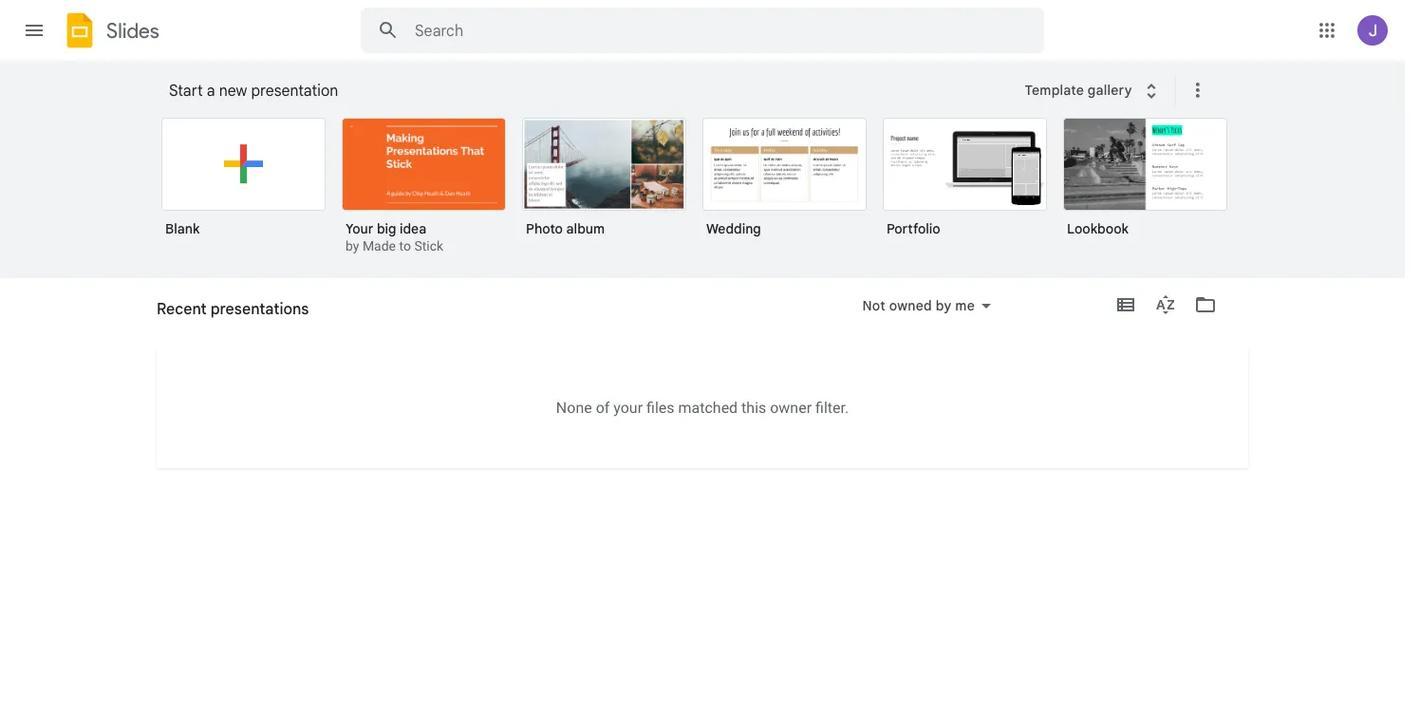 Task type: locate. For each thing, give the bounding box(es) containing it.
filter.
[[816, 398, 849, 416]]

1 vertical spatial by
[[936, 297, 952, 314]]

a
[[207, 82, 215, 101]]

recent
[[157, 300, 207, 319], [157, 308, 200, 325]]

album
[[566, 220, 605, 237]]

recent presentations
[[157, 300, 309, 319], [157, 308, 290, 325]]

start a new presentation heading
[[169, 61, 1012, 122]]

big
[[377, 220, 396, 237]]

None search field
[[361, 8, 1044, 53]]

2 recent presentations from the top
[[157, 308, 290, 325]]

none
[[556, 398, 592, 416]]

not owned by me button
[[850, 294, 1003, 317]]

owner
[[770, 398, 812, 416]]

0 vertical spatial by
[[346, 238, 359, 253]]

portfolio option
[[883, 118, 1047, 251]]

start a new presentation
[[169, 82, 338, 101]]

matched
[[678, 398, 738, 416]]

made
[[363, 238, 396, 253]]

list box
[[161, 114, 1253, 279]]

not
[[862, 297, 886, 314]]

by down your
[[346, 238, 359, 253]]

more actions. image
[[1183, 79, 1209, 102]]

1 recent from the top
[[157, 300, 207, 319]]

presentations
[[210, 300, 309, 319], [204, 308, 290, 325]]

photo
[[526, 220, 563, 237]]

idea
[[400, 220, 426, 237]]

by
[[346, 238, 359, 253], [936, 297, 952, 314]]

template gallery button
[[1012, 73, 1175, 107]]

1 horizontal spatial by
[[936, 297, 952, 314]]

of
[[596, 398, 610, 416]]

template
[[1025, 81, 1084, 98]]

start
[[169, 82, 203, 101]]

none of your files matched this owner filter.
[[556, 398, 849, 416]]

by left me
[[936, 297, 952, 314]]

by inside dropdown button
[[936, 297, 952, 314]]

photo album option
[[522, 118, 686, 251]]

your big idea by made to stick
[[346, 220, 443, 253]]

by inside your big idea by made to stick
[[346, 238, 359, 253]]

gallery
[[1088, 81, 1132, 98]]

0 horizontal spatial by
[[346, 238, 359, 253]]



Task type: describe. For each thing, give the bounding box(es) containing it.
photo album
[[526, 220, 605, 237]]

portfolio
[[887, 220, 940, 237]]

stick
[[414, 238, 443, 253]]

2 recent from the top
[[157, 308, 200, 325]]

made to stick link
[[363, 238, 443, 253]]

your big idea option
[[342, 118, 506, 256]]

slides
[[106, 18, 159, 43]]

blank option
[[161, 118, 326, 251]]

your
[[346, 220, 373, 237]]

list box containing blank
[[161, 114, 1253, 279]]

template gallery
[[1025, 81, 1132, 98]]

wedding
[[706, 220, 761, 237]]

wedding option
[[703, 118, 867, 251]]

files
[[647, 398, 675, 416]]

1 recent presentations from the top
[[157, 300, 309, 319]]

Search bar text field
[[415, 22, 997, 41]]

lookbook
[[1067, 220, 1129, 237]]

main menu image
[[23, 19, 46, 42]]

to
[[399, 238, 411, 253]]

slides link
[[61, 11, 159, 53]]

recent inside heading
[[157, 300, 207, 319]]

presentation
[[251, 82, 338, 101]]

owned
[[889, 297, 932, 314]]

not owned by me
[[862, 297, 975, 314]]

presentations inside heading
[[210, 300, 309, 319]]

new
[[219, 82, 247, 101]]

lookbook option
[[1063, 118, 1228, 251]]

recent presentations heading
[[157, 278, 309, 339]]

this
[[742, 398, 766, 416]]

me
[[955, 297, 975, 314]]

search image
[[369, 11, 407, 49]]

your
[[614, 398, 643, 416]]

none of your files matched this owner filter. region
[[157, 398, 1248, 416]]

blank
[[165, 220, 200, 237]]



Task type: vqa. For each thing, say whether or not it's contained in the screenshot.
'toolbar' containing 1/8" margin
no



